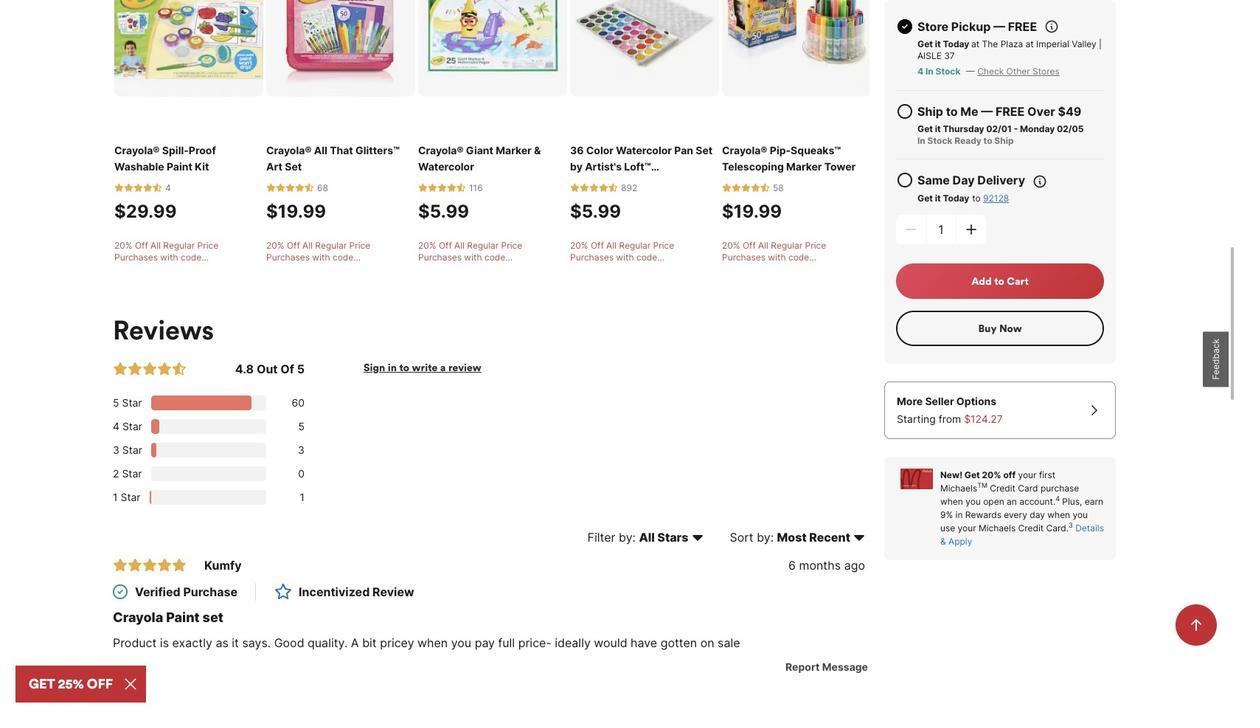 Task type: describe. For each thing, give the bounding box(es) containing it.
purchases for crayola® spill-proof washable paint kit
[[114, 251, 158, 263]]

star for 1 star
[[121, 491, 141, 503]]

4 plus, earn 9% in rewards every day when you use your michaels credit card.
[[941, 495, 1104, 534]]

buy now
[[979, 322, 1023, 335]]

1 star
[[113, 491, 141, 503]]

cray spill proof paint  set image
[[114, 0, 263, 96]]

20% off all regular price purchases with code 24dayusmik for watercolor
[[419, 240, 523, 274]]

starting
[[897, 413, 936, 425]]

purchases for 36 color watercolor pan set by artist's loft™ necessities™
[[571, 251, 614, 263]]

pan
[[675, 144, 694, 156]]

product is exactly as it says. good quality. a bit pricey when you pay full price- ideally would have gotten on sale
[[113, 635, 741, 650]]

star for 2 star
[[122, 467, 142, 480]]

aisle
[[918, 50, 942, 61]]

all for 36 color watercolor pan set by artist's loft™ necessities™
[[607, 240, 617, 251]]

you inside "tm credit card purchase when you open an account."
[[966, 496, 981, 507]]

buy now button
[[897, 311, 1105, 346]]

4 for 4 plus, earn 9% in rewards every day when you use your michaels credit card.
[[1056, 495, 1061, 503]]

tower
[[825, 160, 856, 172]]

spill-
[[162, 144, 189, 156]]

all inside crayola® all that glitters™ art set
[[314, 144, 328, 156]]

tm credit card purchase when you open an account.
[[941, 482, 1080, 507]]

card.
[[1047, 523, 1070, 534]]

set
[[203, 609, 224, 625]]

that
[[330, 144, 353, 156]]

price for crayola® giant marker & watercolor
[[502, 240, 523, 251]]

in inside the '4 plus, earn 9% in rewards every day when you use your michaels credit card.'
[[956, 509, 964, 520]]

regular for paint
[[163, 240, 195, 251]]

stock inside the get it thursday 02/01 - monday 02/05 in stock ready to ship
[[928, 135, 953, 146]]

art
[[266, 160, 283, 172]]

0 vertical spatial ship
[[918, 104, 944, 119]]

sign in to write a review button
[[364, 360, 482, 375]]

3 star ratings bar progress bar
[[151, 443, 156, 457]]

regular for art
[[315, 240, 347, 251]]

report
[[786, 660, 820, 673]]

9%
[[941, 509, 954, 520]]

apply
[[949, 536, 973, 547]]

review
[[449, 361, 482, 374]]

-
[[1015, 123, 1019, 134]]

price-
[[519, 635, 552, 650]]

credit inside the '4 plus, earn 9% in rewards every day when you use your michaels credit card.'
[[1019, 523, 1045, 534]]

24dayusmik for crayola® all that glitters™ art set
[[266, 263, 323, 274]]

Number Stepper text field
[[927, 215, 957, 244]]

5 for 5 star
[[113, 396, 119, 409]]

get for get it today at the plaza at imperial valley | aisle 37
[[918, 38, 934, 49]]

seller
[[926, 395, 955, 407]]

telescoping
[[723, 160, 784, 172]]

verified purchase
[[135, 584, 238, 599]]

0 vertical spatial in
[[926, 66, 934, 77]]

all for crayola® pip-squeaks™ telescoping marker tower
[[759, 240, 769, 251]]

24dayusmik for crayola® spill-proof washable paint kit
[[114, 263, 171, 274]]

artist's loft™ fundamentals™ watercolor pan set image
[[571, 0, 720, 96]]

02/05
[[1058, 123, 1085, 134]]

$19.99 for marker
[[723, 201, 782, 222]]

crayola® for crayola® giant marker & watercolor
[[419, 144, 464, 156]]

crayola® for crayola® all that glitters™ art set
[[266, 144, 312, 156]]

kumfy
[[204, 558, 242, 573]]

report message button
[[780, 660, 869, 674]]

your inside the '4 plus, earn 9% in rewards every day when you use your michaels credit card.'
[[958, 523, 977, 534]]

message
[[823, 660, 869, 673]]

same
[[918, 173, 951, 187]]

michaels inside the '4 plus, earn 9% in rewards every day when you use your michaels credit card.'
[[979, 523, 1016, 534]]

washable
[[114, 160, 164, 172]]

open samedaydelivery details modal image
[[1033, 174, 1048, 189]]

a
[[351, 635, 359, 650]]

artist's
[[585, 160, 622, 172]]

get up 'tm'
[[965, 469, 981, 480]]

kit
[[195, 160, 209, 172]]

2 at from the left
[[1026, 38, 1035, 49]]

as
[[216, 635, 229, 650]]

116
[[469, 182, 483, 193]]

58
[[774, 182, 784, 193]]

ship inside the get it thursday 02/01 - monday 02/05 in stock ready to ship
[[995, 135, 1014, 146]]

0 vertical spatial —
[[994, 19, 1006, 34]]

write
[[412, 361, 438, 374]]

with for art
[[312, 251, 330, 263]]

button to increment counter for number stepper image
[[965, 222, 979, 237]]

to left me
[[947, 104, 958, 119]]

valley
[[1073, 38, 1097, 49]]

your inside your first michaels
[[1019, 469, 1037, 480]]

same day delivery
[[918, 173, 1026, 187]]

delivery
[[978, 173, 1026, 187]]

crayola® pip-squeaks™ telescoping marker tower image
[[723, 0, 872, 96]]

every
[[1005, 509, 1028, 520]]

off
[[1004, 469, 1016, 480]]

4 star
[[113, 420, 142, 432]]

crayola® for crayola® spill-proof washable paint kit
[[114, 144, 160, 156]]

plcc card logo image
[[901, 469, 934, 489]]

crayola® for crayola® pip-squeaks™ telescoping marker tower
[[723, 144, 768, 156]]

crayola® spill-proof washable paint kit link
[[114, 142, 263, 175]]

squeaks™
[[791, 144, 842, 156]]

5 for 5
[[299, 420, 305, 432]]

it for get it today at the plaza at imperial valley | aisle 37
[[936, 38, 942, 49]]

me
[[961, 104, 979, 119]]

6
[[789, 558, 796, 573]]

the
[[983, 38, 999, 49]]

add
[[972, 275, 993, 288]]

20% for crayola® spill-proof washable paint kit
[[114, 240, 133, 251]]

ready
[[955, 135, 982, 146]]

when inside the '4 plus, earn 9% in rewards every day when you use your michaels credit card.'
[[1048, 509, 1071, 520]]

more seller options starting from $ 124.27
[[897, 395, 1004, 425]]

plus,
[[1063, 496, 1083, 507]]

sign
[[364, 361, 386, 374]]

paint inside the crayola® spill-proof washable paint kit
[[167, 160, 193, 172]]

glitters™
[[356, 144, 400, 156]]

regular for watercolor
[[467, 240, 499, 251]]

with for marker
[[769, 251, 786, 263]]

pay
[[475, 635, 495, 650]]

day
[[1031, 509, 1046, 520]]

0 horizontal spatial when
[[418, 635, 448, 650]]

crayola® pip-squeaks™ telescoping marker tower
[[723, 144, 856, 172]]

4 in stock — check other stores
[[918, 66, 1060, 77]]

stores
[[1033, 66, 1060, 77]]

4.8
[[235, 361, 254, 376]]

sign in to write a review
[[364, 361, 482, 374]]

you inside the '4 plus, earn 9% in rewards every day when you use your michaels credit card.'
[[1074, 509, 1089, 520]]

3 for 3
[[298, 443, 305, 456]]

account.
[[1020, 496, 1056, 507]]

crayola® giant marker & watercolor
[[419, 144, 541, 172]]

over
[[1028, 104, 1056, 119]]

code for set
[[637, 251, 658, 263]]

it right as
[[232, 635, 239, 650]]

watercolor inside crayola® giant marker & watercolor
[[419, 160, 474, 172]]

out
[[257, 361, 278, 376]]

crayola® all that glitters™ art set
[[266, 144, 400, 172]]

2 paint from the top
[[166, 609, 200, 625]]

2
[[113, 467, 119, 480]]

is
[[160, 635, 169, 650]]

5 star ratings bar progress bar
[[151, 395, 251, 410]]

verified
[[135, 584, 181, 599]]

& inside 3 details & apply
[[941, 536, 947, 547]]

necessities™
[[571, 176, 636, 189]]

says.
[[242, 635, 271, 650]]

today for at
[[944, 38, 970, 49]]

star for 5 star
[[122, 396, 142, 409]]

crayola® all that glitters™ art set link
[[266, 142, 415, 175]]

0
[[298, 467, 305, 480]]

imperial
[[1037, 38, 1070, 49]]

credit inside "tm credit card purchase when you open an account."
[[991, 483, 1016, 494]]

2 star
[[113, 467, 142, 480]]

price for 36 color watercolor pan set by artist's loft™ necessities™
[[654, 240, 675, 251]]

more
[[897, 395, 923, 407]]



Task type: locate. For each thing, give the bounding box(es) containing it.
pickup
[[952, 19, 991, 34]]

24dayusmik
[[114, 263, 171, 274], [266, 263, 323, 274], [419, 263, 475, 274], [571, 263, 627, 274], [723, 263, 779, 274]]

crayola® inside the crayola® spill-proof washable paint kit
[[114, 144, 160, 156]]

marker inside crayola® giant marker & watercolor
[[496, 144, 532, 156]]

monday
[[1021, 123, 1056, 134]]

4 for 4 star
[[113, 420, 120, 432]]

20% off all regular price purchases with code 24dayusmik down 116
[[419, 240, 523, 274]]

1 vertical spatial &
[[941, 536, 947, 547]]

0 vertical spatial 5
[[297, 361, 305, 376]]

0 horizontal spatial &
[[534, 144, 541, 156]]

20% off all regular price purchases with code 24dayusmik for art
[[266, 240, 371, 274]]

1 vertical spatial in
[[918, 135, 926, 146]]

buy
[[979, 322, 997, 335]]

open
[[984, 496, 1005, 507]]

3
[[113, 443, 120, 456], [298, 443, 305, 456], [1070, 521, 1074, 530]]

crayola® giant marker & watercolor link
[[419, 142, 568, 175]]

0 vertical spatial your
[[1019, 469, 1037, 480]]

review
[[373, 584, 414, 599]]

1 vertical spatial —
[[967, 66, 976, 77]]

124.27
[[971, 413, 1004, 425]]

today up 37
[[944, 38, 970, 49]]

1 vertical spatial watercolor
[[419, 160, 474, 172]]

to
[[947, 104, 958, 119], [984, 135, 993, 146], [973, 193, 981, 204], [995, 275, 1005, 288], [400, 361, 410, 374]]

20% off all regular price purchases with code 24dayusmik for set
[[571, 240, 675, 274]]

2 horizontal spatial —
[[994, 19, 1006, 34]]

in inside the get it thursday 02/01 - monday 02/05 in stock ready to ship
[[918, 135, 926, 146]]

credit down day
[[1019, 523, 1045, 534]]

all for crayola® giant marker & watercolor
[[455, 240, 465, 251]]

— left check
[[967, 66, 976, 77]]

4 regular from the left
[[619, 240, 651, 251]]

— for free
[[982, 104, 994, 119]]

24dayusmik for crayola® giant marker & watercolor
[[419, 263, 475, 274]]

68
[[317, 182, 328, 193]]

20% off all regular price purchases with code 24dayusmik down "$29.99" on the left top of page
[[114, 240, 219, 274]]

2 20% off all regular price purchases with code 24dayusmik from the left
[[266, 240, 371, 274]]

tm
[[978, 482, 988, 490]]

24dayusmik for crayola® pip-squeaks™ telescoping marker tower
[[723, 263, 779, 274]]

24dayusmik for 36 color watercolor pan set by artist's loft™ necessities™
[[571, 263, 627, 274]]

1 off from the left
[[135, 240, 148, 251]]

in up same
[[918, 135, 926, 146]]

watercolor inside 36 color watercolor pan set by artist's loft™ necessities™
[[616, 144, 672, 156]]

1 vertical spatial when
[[1048, 509, 1071, 520]]

0 vertical spatial in
[[388, 361, 397, 374]]

1 horizontal spatial ship
[[995, 135, 1014, 146]]

regular for set
[[619, 240, 651, 251]]

in
[[388, 361, 397, 374], [956, 509, 964, 520]]

4 purchases from the left
[[571, 251, 614, 263]]

1 20% off all regular price purchases with code 24dayusmik from the left
[[114, 240, 219, 274]]

use
[[941, 523, 956, 534]]

0 horizontal spatial you
[[451, 635, 472, 650]]

2 vertical spatial —
[[982, 104, 994, 119]]

0 vertical spatial when
[[941, 496, 964, 507]]

when up 'card.'
[[1048, 509, 1071, 520]]

5 off from the left
[[743, 240, 756, 251]]

— up the
[[994, 19, 1006, 34]]

set right art
[[285, 160, 302, 172]]

5 regular from the left
[[771, 240, 803, 251]]

credit
[[991, 483, 1016, 494], [1019, 523, 1045, 534]]

would
[[594, 635, 628, 650]]

michaels inside your first michaels
[[941, 483, 978, 494]]

purchases for crayola® all that glitters™ art set
[[266, 251, 310, 263]]

it up aisle
[[936, 38, 942, 49]]

giant
[[466, 144, 494, 156]]

& down use
[[941, 536, 947, 547]]

set right pan at the right
[[696, 144, 713, 156]]

5 up 4 star
[[113, 396, 119, 409]]

$19.99 down 58
[[723, 201, 782, 222]]

when right pricey
[[418, 635, 448, 650]]

get up aisle
[[918, 38, 934, 49]]

3 for 3 details & apply
[[1070, 521, 1074, 530]]

price for crayola® all that glitters™ art set
[[350, 240, 371, 251]]

crayola® up art
[[266, 144, 312, 156]]

0 horizontal spatial at
[[972, 38, 980, 49]]

1 today from the top
[[944, 38, 970, 49]]

details
[[1076, 523, 1105, 534]]

$5.99 down necessities™
[[571, 201, 622, 222]]

20% off all regular price purchases with code 24dayusmik for marker
[[723, 240, 827, 274]]

3 star
[[113, 443, 142, 456]]

have
[[631, 635, 658, 650]]

0 vertical spatial credit
[[991, 483, 1016, 494]]

3 left details
[[1070, 521, 1074, 530]]

you down plus,
[[1074, 509, 1089, 520]]

0 horizontal spatial —
[[967, 66, 976, 77]]

code for art
[[333, 251, 354, 263]]

in right 9%
[[956, 509, 964, 520]]

1 for 1
[[300, 491, 305, 503]]

5 price from the left
[[806, 240, 827, 251]]

set inside 36 color watercolor pan set by artist's loft™ necessities™
[[696, 144, 713, 156]]

0 vertical spatial marker
[[496, 144, 532, 156]]

4 off from the left
[[591, 240, 604, 251]]

regular down 116
[[467, 240, 499, 251]]

1 vertical spatial your
[[958, 523, 977, 534]]

1 vertical spatial credit
[[1019, 523, 1045, 534]]

0 vertical spatial watercolor
[[616, 144, 672, 156]]

1 horizontal spatial in
[[956, 509, 964, 520]]

with down "$29.99" on the left top of page
[[160, 251, 178, 263]]

off for crayola® spill-proof washable paint kit
[[135, 240, 148, 251]]

exactly
[[172, 635, 213, 650]]

4 inside the '4 plus, earn 9% in rewards every day when you use your michaels credit card.'
[[1056, 495, 1061, 503]]

$5.99 for crayola® giant marker & watercolor
[[419, 201, 470, 222]]

1 horizontal spatial $5.99
[[571, 201, 622, 222]]

& left 36
[[534, 144, 541, 156]]

2 today from the top
[[944, 193, 970, 204]]

with down 68
[[312, 251, 330, 263]]

$5.99 for 36 color watercolor pan set by artist's loft™ necessities™
[[571, 201, 622, 222]]

1 $5.99 from the left
[[419, 201, 470, 222]]

regular down 892
[[619, 240, 651, 251]]

$19.99 down 68
[[266, 201, 326, 222]]

5 with from the left
[[769, 251, 786, 263]]

4 down the crayola® spill-proof washable paint kit
[[165, 182, 171, 193]]

add to cart
[[972, 275, 1029, 288]]

4 crayola® from the left
[[723, 144, 768, 156]]

02/01
[[987, 123, 1013, 134]]

crayola® inside crayola® all that glitters™ art set
[[266, 144, 312, 156]]

2 price from the left
[[350, 240, 371, 251]]

color
[[587, 144, 614, 156]]

4 down aisle
[[918, 66, 924, 77]]

$29.99
[[114, 201, 177, 222]]

on
[[701, 635, 715, 650]]

5 24dayusmik from the left
[[723, 263, 779, 274]]

when
[[941, 496, 964, 507], [1048, 509, 1071, 520], [418, 635, 448, 650]]

4 star ratings bar progress bar
[[151, 419, 160, 434]]

3 up 0
[[298, 443, 305, 456]]

tabler image up verified purchase
[[172, 558, 187, 573]]

regular for marker
[[771, 240, 803, 251]]

your up card
[[1019, 469, 1037, 480]]

credit down off
[[991, 483, 1016, 494]]

in
[[926, 66, 934, 77], [918, 135, 926, 146]]

1 horizontal spatial 3
[[298, 443, 305, 456]]

with for paint
[[160, 251, 178, 263]]

with down 58
[[769, 251, 786, 263]]

tabler image
[[1045, 19, 1060, 34], [897, 103, 914, 120], [897, 171, 914, 189], [128, 361, 142, 376], [142, 361, 157, 376], [157, 361, 172, 376], [172, 361, 187, 376], [113, 558, 128, 573], [128, 558, 142, 573], [142, 558, 157, 573], [157, 558, 172, 573]]

star up 4 star
[[122, 396, 142, 409]]

free up plaza
[[1009, 19, 1038, 34]]

it for get it today to 92128
[[936, 193, 942, 204]]

20% off all regular price purchases with code 24dayusmik for paint
[[114, 240, 219, 274]]

of
[[281, 361, 294, 376]]

it left thursday
[[936, 123, 942, 134]]

code for marker
[[789, 251, 810, 263]]

when up 9%
[[941, 496, 964, 507]]

get down same
[[918, 193, 934, 204]]

3 price from the left
[[502, 240, 523, 251]]

1 at from the left
[[972, 38, 980, 49]]

0 horizontal spatial ship
[[918, 104, 944, 119]]

5 right of
[[297, 361, 305, 376]]

$19.99 for art
[[266, 201, 326, 222]]

2 24dayusmik from the left
[[266, 263, 323, 274]]

4 24dayusmik from the left
[[571, 263, 627, 274]]

paint down spill-
[[167, 160, 193, 172]]

0 horizontal spatial $5.99
[[419, 201, 470, 222]]

4 for 4
[[165, 182, 171, 193]]

crayola® watercolor & marker pad image
[[419, 0, 568, 96]]

20% for crayola® pip-squeaks™ telescoping marker tower
[[723, 240, 741, 251]]

to left write
[[400, 361, 410, 374]]

2 $5.99 from the left
[[571, 201, 622, 222]]

with for watercolor
[[465, 251, 482, 263]]

tabler image up 5 star
[[113, 361, 128, 376]]

marker inside crayola® pip-squeaks™ telescoping marker tower
[[787, 160, 823, 172]]

0 horizontal spatial marker
[[496, 144, 532, 156]]

with for set
[[617, 251, 634, 263]]

ship down "02/01"
[[995, 135, 1014, 146]]

michaels down the rewards
[[979, 523, 1016, 534]]

1 purchases from the left
[[114, 251, 158, 263]]

20% for 36 color watercolor pan set by artist's loft™ necessities™
[[571, 240, 589, 251]]

2 with from the left
[[312, 251, 330, 263]]

purchases for crayola® pip-squeaks™ telescoping marker tower
[[723, 251, 766, 263]]

0 horizontal spatial set
[[285, 160, 302, 172]]

crayola® inside crayola® pip-squeaks™ telescoping marker tower
[[723, 144, 768, 156]]

2 code from the left
[[333, 251, 354, 263]]

reviews
[[113, 313, 214, 347]]

4 20% off all regular price purchases with code 24dayusmik from the left
[[571, 240, 675, 274]]

new!
[[941, 469, 963, 480]]

2 vertical spatial when
[[418, 635, 448, 650]]

3 for 3 star
[[113, 443, 120, 456]]

ship to me — free over $49
[[918, 104, 1082, 119]]

bit
[[362, 635, 377, 650]]

today down the day
[[944, 193, 970, 204]]

ship up thursday
[[918, 104, 944, 119]]

0 horizontal spatial watercolor
[[419, 160, 474, 172]]

1 vertical spatial stock
[[928, 135, 953, 146]]

with down 116
[[465, 251, 482, 263]]

3 regular from the left
[[467, 240, 499, 251]]

2 1 from the left
[[300, 491, 305, 503]]

you up the rewards
[[966, 496, 981, 507]]

in inside button
[[388, 361, 397, 374]]

3 24dayusmik from the left
[[419, 263, 475, 274]]

0 horizontal spatial your
[[958, 523, 977, 534]]

1 down 2
[[113, 491, 118, 503]]

store
[[918, 19, 949, 34]]

ship
[[918, 104, 944, 119], [995, 135, 1014, 146]]

1 24dayusmik from the left
[[114, 263, 171, 274]]

get for get it today to 92128
[[918, 193, 934, 204]]

stock down thursday
[[928, 135, 953, 146]]

star down 2 star
[[121, 491, 141, 503]]

off for crayola® all that glitters™ art set
[[287, 240, 300, 251]]

to inside the get it thursday 02/01 - monday 02/05 in stock ready to ship
[[984, 135, 993, 146]]

crayola® up "washable"
[[114, 144, 160, 156]]

in right sign
[[388, 361, 397, 374]]

92128
[[984, 193, 1010, 204]]

proof
[[189, 144, 216, 156]]

other
[[1007, 66, 1031, 77]]

check
[[978, 66, 1005, 77]]

1 regular from the left
[[163, 240, 195, 251]]

code for paint
[[181, 251, 202, 263]]

now
[[1000, 322, 1023, 335]]

2 horizontal spatial when
[[1048, 509, 1071, 520]]

1 horizontal spatial marker
[[787, 160, 823, 172]]

|
[[1100, 38, 1103, 49]]

3 inside 3 details & apply
[[1070, 521, 1074, 530]]

your up apply
[[958, 523, 977, 534]]

1 $19.99 from the left
[[266, 201, 326, 222]]

star for 4 star
[[122, 420, 142, 432]]

1 vertical spatial in
[[956, 509, 964, 520]]

3 code from the left
[[485, 251, 506, 263]]

stock down 37
[[936, 66, 961, 77]]

get inside get it today at the plaza at imperial valley | aisle 37
[[918, 38, 934, 49]]

0 vertical spatial stock
[[936, 66, 961, 77]]

purchases for crayola® giant marker & watercolor
[[419, 251, 462, 263]]

crayola®
[[114, 144, 160, 156], [266, 144, 312, 156], [419, 144, 464, 156], [723, 144, 768, 156]]

marker down squeaks™
[[787, 160, 823, 172]]

regular down "$29.99" on the left top of page
[[163, 240, 195, 251]]

0 horizontal spatial credit
[[991, 483, 1016, 494]]

1 vertical spatial michaels
[[979, 523, 1016, 534]]

5 20% off all regular price purchases with code 24dayusmik from the left
[[723, 240, 827, 274]]

watercolor up loft™
[[616, 144, 672, 156]]

4 code from the left
[[637, 251, 658, 263]]

3 crayola® from the left
[[419, 144, 464, 156]]

4 down 5 star
[[113, 420, 120, 432]]

crayola® all that glitters™ case, 50ct image
[[266, 0, 415, 96]]

crayola® up telescoping
[[723, 144, 768, 156]]

20% off all regular price purchases with code 24dayusmik down 68
[[266, 240, 371, 274]]

tabler image up 5 star ratings bar progress bar
[[172, 361, 187, 376]]

you left pay on the bottom of page
[[451, 635, 472, 650]]

marker right giant
[[496, 144, 532, 156]]

ago
[[845, 558, 866, 573]]

2 $19.99 from the left
[[723, 201, 782, 222]]

60
[[292, 396, 305, 409]]

off for crayola® pip-squeaks™ telescoping marker tower
[[743, 240, 756, 251]]

2 horizontal spatial you
[[1074, 509, 1089, 520]]

1 vertical spatial free
[[996, 104, 1025, 119]]

1 vertical spatial set
[[285, 160, 302, 172]]

1 price from the left
[[198, 240, 219, 251]]

2 purchases from the left
[[266, 251, 310, 263]]

1 horizontal spatial &
[[941, 536, 947, 547]]

price for crayola® pip-squeaks™ telescoping marker tower
[[806, 240, 827, 251]]

36 color watercolor pan set by artist's loft™ necessities™ link
[[571, 142, 720, 189]]

0 vertical spatial free
[[1009, 19, 1038, 34]]

1 code from the left
[[181, 251, 202, 263]]

all for crayola® all that glitters™ art set
[[303, 240, 313, 251]]

an
[[1007, 496, 1018, 507]]

0 horizontal spatial in
[[388, 361, 397, 374]]

1 vertical spatial 5
[[113, 396, 119, 409]]

2 regular from the left
[[315, 240, 347, 251]]

36 color watercolor pan set by artist's loft™ necessities™
[[571, 144, 713, 189]]

to down same day delivery
[[973, 193, 981, 204]]

price for crayola® spill-proof washable paint kit
[[198, 240, 219, 251]]

regular down 68
[[315, 240, 347, 251]]

quality.
[[308, 635, 348, 650]]

1 down 0
[[300, 491, 305, 503]]

1 crayola® from the left
[[114, 144, 160, 156]]

report message
[[786, 660, 869, 673]]

get it today to 92128
[[918, 193, 1010, 204]]

2 horizontal spatial 3
[[1070, 521, 1074, 530]]

your
[[1019, 469, 1037, 480], [958, 523, 977, 534]]

5 purchases from the left
[[723, 251, 766, 263]]

20% off all regular price purchases with code 24dayusmik down 58
[[723, 240, 827, 274]]

regular
[[163, 240, 195, 251], [315, 240, 347, 251], [467, 240, 499, 251], [619, 240, 651, 251], [771, 240, 803, 251]]

1 vertical spatial ship
[[995, 135, 1014, 146]]

today inside get it today at the plaza at imperial valley | aisle 37
[[944, 38, 970, 49]]

1 horizontal spatial set
[[696, 144, 713, 156]]

regular down 58
[[771, 240, 803, 251]]

get
[[918, 38, 934, 49], [918, 123, 934, 134], [918, 193, 934, 204], [965, 469, 981, 480]]

purchase
[[1041, 483, 1080, 494]]

a
[[440, 361, 446, 374]]

0 horizontal spatial 1
[[113, 491, 118, 503]]

4 for 4 in stock — check other stores
[[918, 66, 924, 77]]

off for crayola® giant marker & watercolor
[[439, 240, 452, 251]]

in down aisle
[[926, 66, 934, 77]]

earn
[[1086, 496, 1104, 507]]

& inside crayola® giant marker & watercolor
[[534, 144, 541, 156]]

3 up 2
[[113, 443, 120, 456]]

price
[[198, 240, 219, 251], [350, 240, 371, 251], [502, 240, 523, 251], [654, 240, 675, 251], [806, 240, 827, 251]]

with down 892
[[617, 251, 634, 263]]

0 horizontal spatial 3
[[113, 443, 120, 456]]

5 down the 60
[[299, 420, 305, 432]]

crayola paint set
[[113, 609, 224, 625]]

5 code from the left
[[789, 251, 810, 263]]

good
[[274, 635, 305, 650]]

20% for crayola® all that glitters™ art set
[[266, 240, 285, 251]]

purchases
[[114, 251, 158, 263], [266, 251, 310, 263], [419, 251, 462, 263], [571, 251, 614, 263], [723, 251, 766, 263]]

1 horizontal spatial 1
[[300, 491, 305, 503]]

3 20% off all regular price purchases with code 24dayusmik from the left
[[419, 240, 523, 274]]

0 vertical spatial you
[[966, 496, 981, 507]]

star left 4 star ratings bar progress bar
[[122, 420, 142, 432]]

$5.99 down 116
[[419, 201, 470, 222]]

1 horizontal spatial watercolor
[[616, 144, 672, 156]]

free up -
[[996, 104, 1025, 119]]

code for watercolor
[[485, 251, 506, 263]]

all for crayola® spill-proof washable paint kit
[[151, 240, 161, 251]]

3 with from the left
[[465, 251, 482, 263]]

at left the
[[972, 38, 980, 49]]

3 details & apply
[[941, 521, 1105, 547]]

to right 'add'
[[995, 275, 1005, 288]]

cart
[[1008, 275, 1029, 288]]

0 vertical spatial today
[[944, 38, 970, 49]]

1 horizontal spatial at
[[1026, 38, 1035, 49]]

0 vertical spatial set
[[696, 144, 713, 156]]

0 vertical spatial michaels
[[941, 483, 978, 494]]

1 horizontal spatial when
[[941, 496, 964, 507]]

free
[[1009, 19, 1038, 34], [996, 104, 1025, 119]]

star left the 3 star ratings bar progress bar
[[122, 443, 142, 456]]

details & apply link
[[941, 523, 1105, 547]]

1 1 from the left
[[113, 491, 118, 503]]

0 vertical spatial &
[[534, 144, 541, 156]]

20% for crayola® giant marker & watercolor
[[419, 240, 437, 251]]

gotten
[[661, 635, 698, 650]]

1 horizontal spatial $19.99
[[723, 201, 782, 222]]

0 horizontal spatial michaels
[[941, 483, 978, 494]]

watercolor up 116
[[419, 160, 474, 172]]

marker
[[496, 144, 532, 156], [787, 160, 823, 172]]

crayola
[[113, 609, 163, 625]]

crayola® left giant
[[419, 144, 464, 156]]

crayola® inside crayola® giant marker & watercolor
[[419, 144, 464, 156]]

3 purchases from the left
[[419, 251, 462, 263]]

star right 2
[[122, 467, 142, 480]]

michaels
[[941, 483, 978, 494], [979, 523, 1016, 534]]

1 vertical spatial you
[[1074, 509, 1089, 520]]

to down "02/01"
[[984, 135, 993, 146]]

1 vertical spatial marker
[[787, 160, 823, 172]]

michaels down new!
[[941, 483, 978, 494]]

2 vertical spatial 5
[[299, 420, 305, 432]]

2 crayola® from the left
[[266, 144, 312, 156]]

20% off all regular price purchases with code 24dayusmik down 892
[[571, 240, 675, 274]]

4 down purchase at right
[[1056, 495, 1061, 503]]

it inside the get it thursday 02/01 - monday 02/05 in stock ready to ship
[[936, 123, 942, 134]]

paint down verified purchase
[[166, 609, 200, 625]]

thursday
[[944, 123, 985, 134]]

1 horizontal spatial you
[[966, 496, 981, 507]]

at right plaza
[[1026, 38, 1035, 49]]

1 paint from the top
[[167, 160, 193, 172]]

1 horizontal spatial —
[[982, 104, 994, 119]]

20%
[[114, 240, 133, 251], [266, 240, 285, 251], [419, 240, 437, 251], [571, 240, 589, 251], [723, 240, 741, 251], [983, 469, 1002, 480]]

get it thursday 02/01 - monday 02/05 in stock ready to ship
[[918, 123, 1085, 146]]

4 price from the left
[[654, 240, 675, 251]]

when inside "tm credit card purchase when you open an account."
[[941, 496, 964, 507]]

0 horizontal spatial $19.99
[[266, 201, 326, 222]]

get inside the get it thursday 02/01 - monday 02/05 in stock ready to ship
[[918, 123, 934, 134]]

36
[[571, 144, 584, 156]]

1 with from the left
[[160, 251, 178, 263]]

37
[[945, 50, 956, 61]]

it down same
[[936, 193, 942, 204]]

incentivized review
[[299, 584, 414, 599]]

1 vertical spatial paint
[[166, 609, 200, 625]]

1 for 1 star
[[113, 491, 118, 503]]

2 off from the left
[[287, 240, 300, 251]]

off for 36 color watercolor pan set by artist's loft™ necessities™
[[591, 240, 604, 251]]

0 vertical spatial paint
[[167, 160, 193, 172]]

1 horizontal spatial michaels
[[979, 523, 1016, 534]]

tabler image
[[113, 361, 128, 376], [172, 361, 187, 376], [172, 558, 187, 573]]

4 with from the left
[[617, 251, 634, 263]]

set inside crayola® all that glitters™ art set
[[285, 160, 302, 172]]

3 off from the left
[[439, 240, 452, 251]]

crayola® spill-proof washable paint kit
[[114, 144, 216, 172]]

2 vertical spatial you
[[451, 635, 472, 650]]

it for get it thursday 02/01 - monday 02/05 in stock ready to ship
[[936, 123, 942, 134]]

1 vertical spatial today
[[944, 193, 970, 204]]

today for to
[[944, 193, 970, 204]]

it inside get it today at the plaza at imperial valley | aisle 37
[[936, 38, 942, 49]]

— for check
[[967, 66, 976, 77]]

1 horizontal spatial your
[[1019, 469, 1037, 480]]

— right me
[[982, 104, 994, 119]]

star for 3 star
[[122, 443, 142, 456]]

1 horizontal spatial credit
[[1019, 523, 1045, 534]]

get for get it thursday 02/01 - monday 02/05 in stock ready to ship
[[918, 123, 934, 134]]

get left thursday
[[918, 123, 934, 134]]



Task type: vqa. For each thing, say whether or not it's contained in the screenshot.


